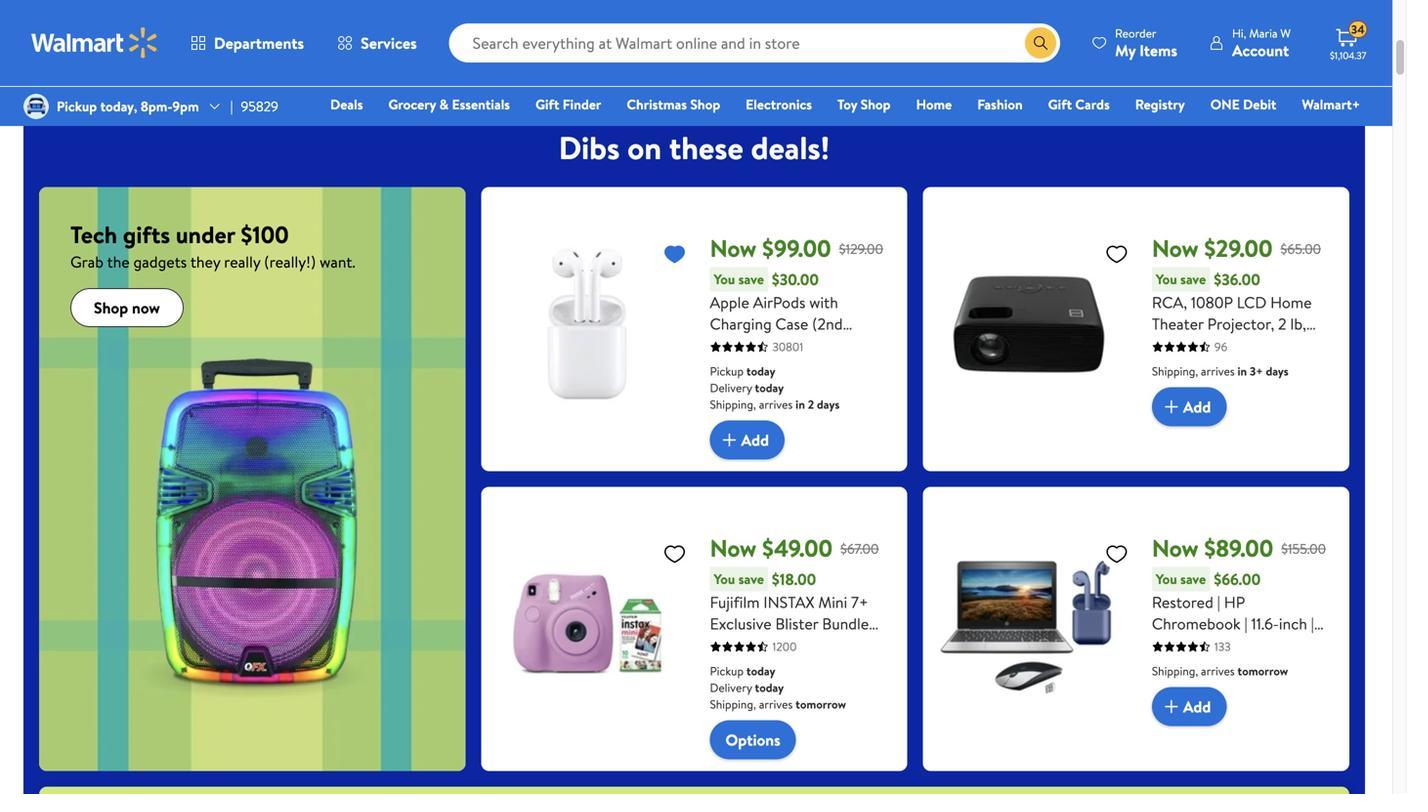 Task type: locate. For each thing, give the bounding box(es) containing it.
now $29.00 $65.00
[[1152, 232, 1321, 265]]

1 horizontal spatial home
[[1271, 292, 1312, 313]]

intel
[[1152, 635, 1183, 656]]

0 horizontal spatial deals
[[111, 43, 141, 62]]

$100 inside tech gifts under $100 grab the gadgets they really (really!) want.
[[241, 219, 289, 251]]

1 vertical spatial $100
[[241, 219, 289, 251]]

shipping, down generation)
[[710, 396, 756, 413]]

under left '$500'
[[887, 43, 924, 62]]

arrives down 30801
[[759, 396, 793, 413]]

9pm
[[172, 97, 199, 116]]

ram
[[1286, 635, 1320, 656]]

now up apple
[[710, 232, 757, 265]]

1 vertical spatial days
[[817, 396, 840, 413]]

all tech deals image
[[184, 0, 254, 38]]

Walmart Site-Wide search field
[[449, 23, 1061, 63]]

$65.00
[[1281, 239, 1321, 258]]

you for now $99.00
[[714, 270, 735, 289]]

home right the lcd
[[1271, 292, 1312, 313]]

0 vertical spatial add
[[1183, 396, 1211, 418]]

2 deals from the left
[[228, 43, 258, 62]]

these
[[669, 126, 744, 170]]

&
[[439, 95, 449, 114]]

bonus
[[743, 635, 784, 656]]

0 vertical spatial 2
[[1278, 313, 1287, 335]]

$30.00
[[772, 269, 819, 290]]

1 vertical spatial in
[[796, 396, 805, 413]]

home link
[[907, 94, 961, 115]]

delivery inside pickup today delivery today shipping, arrives tomorrow
[[710, 680, 752, 696]]

grocery & essentials
[[388, 95, 510, 114]]

4 under from the left
[[771, 43, 807, 62]]

$100 down under $100 image
[[694, 43, 722, 62]]

$50
[[579, 43, 602, 62]]

0 horizontal spatial 2
[[808, 396, 814, 413]]

add button down pickup today delivery today shipping, arrives in 2 days
[[710, 421, 785, 460]]

arrives inside pickup today delivery today shipping, arrives tomorrow
[[759, 696, 793, 713]]

arrives up options
[[759, 696, 793, 713]]

1 vertical spatial christmas
[[627, 95, 687, 114]]

save inside 'you save $36.00 rca, 1080p lcd home theater projector, 2 lb, black, rpj280'
[[1181, 270, 1206, 289]]

with
[[809, 292, 838, 313], [710, 635, 739, 656]]

0 vertical spatial christmas
[[306, 56, 366, 75]]

now $99.00 $129.00
[[710, 232, 884, 265]]

1 horizontal spatial gift
[[1048, 95, 1072, 114]]

pickup down generation)
[[710, 363, 744, 380]]

0 vertical spatial days
[[1266, 363, 1289, 380]]

2 down (2nd
[[808, 396, 814, 413]]

shipping, inside pickup today delivery today shipping, arrives tomorrow
[[710, 696, 756, 713]]

0 horizontal spatial christmas
[[306, 56, 366, 75]]

with left bonus
[[710, 635, 739, 656]]

express
[[1152, 742, 1204, 764]]

1 deals from the left
[[111, 43, 141, 62]]

save inside the you save $66.00 restored | hp chromebook | 11.6-inch | intel celeron | 4gb ram | 16gb | 2022 latest os | bundle: wireless mouse, bluetooth/wireless airbuds by certified 2 day express
[[1181, 570, 1206, 589]]

save up 1080p
[[1181, 270, 1206, 289]]

save inside you save $18.00 fujifilm instax mini 7+ exclusive blister bundle with bonus pack of film (10-pack mini film), lavender
[[739, 570, 764, 589]]

home inside 'you save $36.00 rca, 1080p lcd home theater projector, 2 lb, black, rpj280'
[[1271, 292, 1312, 313]]

2 under from the left
[[540, 43, 576, 62]]

2022
[[1198, 656, 1232, 678]]

gift
[[536, 95, 559, 114], [1048, 95, 1072, 114]]

you inside you save $30.00 apple airpods with charging case (2nd generation)
[[714, 270, 735, 289]]

2 left day
[[1293, 721, 1301, 742]]

1 horizontal spatial mini
[[819, 592, 848, 613]]

you inside the you save $66.00 restored | hp chromebook | 11.6-inch | intel celeron | 4gb ram | 16gb | 2022 latest os | bundle: wireless mouse, bluetooth/wireless airbuds by certified 2 day express
[[1156, 570, 1177, 589]]

add down pickup today delivery today shipping, arrives in 2 days
[[741, 429, 769, 451]]

under for under $50
[[540, 43, 576, 62]]

under for under $100
[[654, 43, 691, 62]]

$67.00
[[841, 539, 879, 558]]

add to favorites list, restored | hp chromebook | 11.6-inch | intel celeron | 4gb ram | 16gb | 2022 latest os | bundle: wireless mouse, bluetooth/wireless airbuds by certified 2 day express image
[[1105, 542, 1129, 566]]

0 vertical spatial tomorrow
[[1238, 663, 1288, 680]]

add button down shipping, arrives in 3+ days
[[1152, 388, 1227, 427]]

$1,104.37
[[1330, 49, 1367, 62]]

pickup down bonus
[[710, 663, 744, 680]]

under $50 image
[[536, 0, 606, 38]]

| right the 'inch'
[[1311, 613, 1314, 635]]

| left 95829
[[230, 97, 233, 116]]

1 horizontal spatial days
[[1266, 363, 1289, 380]]

options
[[726, 730, 781, 751]]

mini
[[819, 592, 848, 613], [771, 656, 800, 678]]

2 vertical spatial 2
[[1293, 721, 1301, 742]]

0 horizontal spatial days
[[817, 396, 840, 413]]

3 under from the left
[[654, 43, 691, 62]]

save up apple
[[739, 270, 764, 289]]

7+
[[851, 592, 869, 613]]

arrives inside pickup today delivery today shipping, arrives in 2 days
[[759, 396, 793, 413]]

deals
[[111, 43, 141, 62], [228, 43, 258, 62]]

shop left now
[[94, 297, 128, 319]]

| left the 2022
[[1191, 656, 1194, 678]]

0 horizontal spatial home
[[916, 95, 952, 114]]

want.
[[320, 251, 355, 273]]

fashion
[[978, 95, 1023, 114]]

today down bonus
[[747, 663, 776, 680]]

(10-
[[710, 656, 736, 678]]

lavender
[[710, 678, 772, 699]]

deals link
[[322, 94, 372, 115]]

1 delivery from the top
[[710, 380, 752, 396]]

you up rca,
[[1156, 270, 1177, 289]]

pickup today delivery today shipping, arrives in 2 days
[[710, 363, 840, 413]]

save inside you save $30.00 apple airpods with charging case (2nd generation)
[[739, 270, 764, 289]]

now for now $49.00
[[710, 532, 757, 565]]

one
[[1211, 95, 1240, 114]]

2 vertical spatial pickup
[[710, 663, 744, 680]]

gift finder
[[536, 95, 601, 114]]

pack
[[788, 635, 820, 656]]

(2nd
[[812, 313, 843, 335]]

add to cart image down pickup today delivery today shipping, arrives in 2 days
[[718, 429, 741, 452]]

add
[[1183, 396, 1211, 418], [741, 429, 769, 451], [1183, 696, 1211, 718]]

0 horizontal spatial gift
[[536, 95, 559, 114]]

shipping, arrives in 3+ days
[[1152, 363, 1289, 380]]

2 delivery from the top
[[710, 680, 752, 696]]

under $250 link
[[755, 0, 856, 63]]

pickup left today,
[[57, 97, 97, 116]]

add up by on the bottom right
[[1183, 696, 1211, 718]]

deals right tech
[[228, 43, 258, 62]]

1 horizontal spatial $100
[[694, 43, 722, 62]]

with inside you save $30.00 apple airpods with charging case (2nd generation)
[[809, 292, 838, 313]]

shipping, inside pickup today delivery today shipping, arrives in 2 days
[[710, 396, 756, 413]]

1 vertical spatial pickup
[[710, 363, 744, 380]]

0 vertical spatial $100
[[694, 43, 722, 62]]

exclusive
[[710, 613, 772, 635]]

1 horizontal spatial deals
[[228, 43, 258, 62]]

0 horizontal spatial tomorrow
[[796, 696, 846, 713]]

1 horizontal spatial christmas
[[627, 95, 687, 114]]

days right 3+
[[1266, 363, 1289, 380]]

mini left 7+
[[819, 592, 848, 613]]

2 gift from the left
[[1048, 95, 1072, 114]]

chromebook
[[1152, 613, 1241, 635]]

you for now $49.00
[[714, 570, 735, 589]]

add button
[[1152, 388, 1227, 427], [710, 421, 785, 460], [1152, 688, 1227, 727]]

$250
[[810, 43, 840, 62]]

celeron
[[1186, 635, 1240, 656]]

pickup
[[57, 97, 97, 116], [710, 363, 744, 380], [710, 663, 744, 680]]

tomorrow
[[1238, 663, 1288, 680], [796, 696, 846, 713]]

0 vertical spatial with
[[809, 292, 838, 313]]

2 left "lb,"
[[1278, 313, 1287, 335]]

arrives down 96
[[1201, 363, 1235, 380]]

0 horizontal spatial $100
[[241, 219, 289, 251]]

save for $29.00
[[1181, 270, 1206, 289]]

16gb
[[1152, 656, 1187, 678]]

wireless
[[1207, 678, 1263, 699]]

delivery down generation)
[[710, 380, 752, 396]]

under down under $100 image
[[654, 43, 691, 62]]

theater
[[1152, 313, 1204, 335]]

you inside 'you save $36.00 rca, 1080p lcd home theater projector, 2 lb, black, rpj280'
[[1156, 270, 1177, 289]]

 image
[[23, 94, 49, 119]]

now up fujifilm
[[710, 532, 757, 565]]

0 vertical spatial home
[[916, 95, 952, 114]]

1 vertical spatial home
[[1271, 292, 1312, 313]]

save for $99.00
[[739, 270, 764, 289]]

under $50 link
[[520, 0, 622, 63]]

tech gifts under $100 grab the gadgets they really (really!) want.
[[70, 219, 355, 273]]

deals!
[[751, 126, 830, 170]]

reorder
[[1115, 25, 1157, 42]]

add down shipping, arrives in 3+ days
[[1183, 396, 1211, 418]]

$100 inside under $100 link
[[694, 43, 722, 62]]

shop inside button
[[94, 297, 128, 319]]

delivery inside pickup today delivery today shipping, arrives in 2 days
[[710, 380, 752, 396]]

tomorrow down 4gb
[[1238, 663, 1288, 680]]

you up the restored
[[1156, 570, 1177, 589]]

1 under from the left
[[423, 43, 459, 62]]

you up apple
[[714, 270, 735, 289]]

pickup inside pickup today delivery today shipping, arrives tomorrow
[[710, 663, 744, 680]]

delivery down (10-
[[710, 680, 752, 696]]

under left $50
[[540, 43, 576, 62]]

now up the restored
[[1152, 532, 1199, 565]]

deals
[[330, 95, 363, 114]]

in left 3+
[[1238, 363, 1247, 380]]

add to favorites list, rca, 1080p lcd home theater projector, 2 lb, black, rpj280 image
[[1105, 242, 1129, 266]]

8pm-
[[141, 97, 172, 116]]

mini down 1200
[[771, 656, 800, 678]]

charging
[[710, 313, 772, 335]]

in
[[1238, 363, 1247, 380], [796, 396, 805, 413]]

restored
[[1152, 592, 1214, 613]]

1 horizontal spatial with
[[809, 292, 838, 313]]

1 horizontal spatial 2
[[1278, 313, 1287, 335]]

one debit link
[[1202, 94, 1286, 115]]

gift for gift finder
[[536, 95, 559, 114]]

under left $250
[[771, 43, 807, 62]]

today down generation)
[[747, 363, 776, 380]]

95829
[[241, 97, 278, 116]]

0 horizontal spatial with
[[710, 635, 739, 656]]

gift for gift cards
[[1048, 95, 1072, 114]]

today down 30801
[[755, 380, 784, 396]]

under $500 link
[[872, 0, 973, 63]]

add to cart image
[[1160, 395, 1183, 419], [718, 429, 741, 452], [1160, 696, 1183, 719]]

1 vertical spatial with
[[710, 635, 739, 656]]

pickup inside pickup today delivery today shipping, arrives in 2 days
[[710, 363, 744, 380]]

1 horizontal spatial in
[[1238, 363, 1247, 380]]

under $250 image
[[770, 0, 841, 38]]

get gifts in time for christmas. image
[[301, 0, 371, 38]]

add button down 16gb
[[1152, 688, 1227, 727]]

$36.00
[[1214, 269, 1261, 290]]

shipping, down (10-
[[710, 696, 756, 713]]

deals for all tech deals
[[228, 43, 258, 62]]

133
[[1215, 639, 1231, 655]]

under $25
[[423, 43, 484, 62]]

get
[[310, 43, 333, 62]]

1 vertical spatial mini
[[771, 656, 800, 678]]

in down 30801
[[796, 396, 805, 413]]

home down '$500'
[[916, 95, 952, 114]]

| left 11.6-
[[1245, 613, 1248, 635]]

under $25 image
[[418, 0, 489, 38]]

now
[[710, 232, 757, 265], [1152, 232, 1199, 265], [710, 532, 757, 565], [1152, 532, 1199, 565]]

0 horizontal spatial in
[[796, 396, 805, 413]]

0 vertical spatial pickup
[[57, 97, 97, 116]]

you save $30.00 apple airpods with charging case (2nd generation)
[[710, 269, 843, 356]]

hi, maria w account
[[1232, 25, 1291, 61]]

you up fujifilm
[[714, 570, 735, 589]]

save up the restored
[[1181, 570, 1206, 589]]

0 vertical spatial delivery
[[710, 380, 752, 396]]

2 inside 'you save $36.00 rca, 1080p lcd home theater projector, 2 lb, black, rpj280'
[[1278, 313, 1287, 335]]

5 under from the left
[[887, 43, 924, 62]]

days down (2nd
[[817, 396, 840, 413]]

registry link
[[1127, 94, 1194, 115]]

add to cart image for now $49.00
[[718, 429, 741, 452]]

gift left cards
[[1048, 95, 1072, 114]]

now up rca,
[[1152, 232, 1199, 265]]

you inside you save $18.00 fujifilm instax mini 7+ exclusive blister bundle with bonus pack of film (10-pack mini film), lavender
[[714, 570, 735, 589]]

gift left finder
[[536, 95, 559, 114]]

shop left all
[[62, 43, 92, 62]]

grab
[[70, 251, 104, 273]]

deals right all
[[111, 43, 141, 62]]

1 vertical spatial add
[[741, 429, 769, 451]]

|
[[230, 97, 233, 116], [1218, 592, 1221, 613], [1245, 613, 1248, 635], [1311, 613, 1314, 635], [1244, 635, 1247, 656], [1323, 635, 1327, 656], [1191, 656, 1194, 678], [1306, 656, 1309, 678]]

add to cart image up airbuds
[[1160, 696, 1183, 719]]

add to cart image down shipping, arrives in 3+ days
[[1160, 395, 1183, 419]]

2 horizontal spatial 2
[[1293, 721, 1301, 742]]

0 vertical spatial add to cart image
[[1160, 395, 1183, 419]]

1 vertical spatial delivery
[[710, 680, 752, 696]]

30801
[[773, 339, 803, 355]]

with down $30.00
[[809, 292, 838, 313]]

$18.00
[[772, 569, 816, 590]]

tomorrow down "film),"
[[796, 696, 846, 713]]

toy shop link
[[829, 94, 900, 115]]

under left the $25
[[423, 43, 459, 62]]

case
[[776, 313, 809, 335]]

1 vertical spatial tomorrow
[[796, 696, 846, 713]]

save up fujifilm
[[739, 570, 764, 589]]

1 vertical spatial 2
[[808, 396, 814, 413]]

1 gift from the left
[[536, 95, 559, 114]]

1 vertical spatial add to cart image
[[718, 429, 741, 452]]

0 horizontal spatial mini
[[771, 656, 800, 678]]

0 vertical spatial mini
[[819, 592, 848, 613]]

$500
[[927, 43, 958, 62]]

projector,
[[1208, 313, 1275, 335]]

departments
[[214, 32, 304, 54]]

add to cart image for now $89.00
[[1160, 395, 1183, 419]]

under
[[423, 43, 459, 62], [540, 43, 576, 62], [654, 43, 691, 62], [771, 43, 807, 62], [887, 43, 924, 62]]

maria
[[1250, 25, 1278, 42]]

$100 right under
[[241, 219, 289, 251]]



Task type: describe. For each thing, give the bounding box(es) containing it.
walmart image
[[31, 27, 158, 59]]

black,
[[1152, 335, 1192, 356]]

under $50
[[540, 43, 602, 62]]

bluetooth/wireless
[[1152, 699, 1282, 721]]

4gb
[[1251, 635, 1282, 656]]

by
[[348, 43, 362, 62]]

mouse,
[[1267, 678, 1315, 699]]

add button for $49.00
[[710, 421, 785, 460]]

search icon image
[[1033, 35, 1049, 51]]

really
[[224, 251, 260, 273]]

| left hp
[[1218, 592, 1221, 613]]

shipping, arrives tomorrow
[[1152, 663, 1288, 680]]

today down 'pack'
[[755, 680, 784, 696]]

$99.00
[[762, 232, 831, 265]]

delivery for now $99.00
[[710, 380, 752, 396]]

under $100
[[654, 43, 722, 62]]

under for under $500
[[887, 43, 924, 62]]

get it by christmas link
[[285, 0, 387, 77]]

they
[[190, 251, 220, 273]]

shop all deals
[[62, 43, 141, 62]]

on
[[627, 126, 662, 170]]

day
[[1305, 721, 1331, 742]]

add to favorites list, fujifilm instax mini 7+ exclusive blister bundle with bonus pack of film (10-pack mini film), lavender image
[[663, 542, 687, 566]]

delivery for now $49.00
[[710, 680, 752, 696]]

now
[[132, 297, 160, 319]]

1200
[[773, 639, 797, 655]]

bundle:
[[1152, 678, 1203, 699]]

now $89.00 $155.00
[[1152, 532, 1326, 565]]

0 vertical spatial in
[[1238, 363, 1247, 380]]

shop up these
[[690, 95, 720, 114]]

2 vertical spatial add to cart image
[[1160, 696, 1183, 719]]

Search search field
[[449, 23, 1061, 63]]

christmas shop link
[[618, 94, 729, 115]]

96
[[1215, 339, 1228, 355]]

days inside pickup today delivery today shipping, arrives in 2 days
[[817, 396, 840, 413]]

dibs
[[559, 126, 620, 170]]

shop now
[[94, 297, 160, 319]]

$155.00
[[1282, 539, 1326, 558]]

arrives down 133
[[1201, 663, 1235, 680]]

you save $18.00 fujifilm instax mini 7+ exclusive blister bundle with bonus pack of film (10-pack mini film), lavender
[[710, 569, 871, 699]]

add for $89.00
[[1183, 396, 1211, 418]]

inch
[[1279, 613, 1308, 635]]

$25
[[463, 43, 484, 62]]

shipping, down the intel
[[1152, 663, 1198, 680]]

get it by christmas
[[306, 43, 366, 75]]

under for under $25
[[423, 43, 459, 62]]

save for $49.00
[[739, 570, 764, 589]]

you for now $29.00
[[1156, 270, 1177, 289]]

deals for shop all deals
[[111, 43, 141, 62]]

registry
[[1135, 95, 1185, 114]]

under for under $250
[[771, 43, 807, 62]]

tomorrow inside pickup today delivery today shipping, arrives tomorrow
[[796, 696, 846, 713]]

| 95829
[[230, 97, 278, 116]]

now for now $89.00
[[1152, 532, 1199, 565]]

by
[[1208, 721, 1225, 742]]

bundle
[[822, 613, 869, 635]]

all tech deals
[[180, 43, 258, 62]]

under
[[176, 219, 235, 251]]

finder
[[563, 95, 601, 114]]

the
[[107, 251, 130, 273]]

shop now button
[[70, 288, 184, 328]]

gadgets
[[133, 251, 187, 273]]

in inside pickup today delivery today shipping, arrives in 2 days
[[796, 396, 805, 413]]

you for now $89.00
[[1156, 570, 1177, 589]]

gift finder link
[[527, 94, 610, 115]]

shop all deals link
[[51, 0, 152, 63]]

pack
[[736, 656, 767, 678]]

shop all deals image
[[66, 0, 137, 38]]

all
[[95, 43, 108, 62]]

instax
[[764, 592, 815, 613]]

2 inside pickup today delivery today shipping, arrives in 2 days
[[808, 396, 814, 413]]

3+
[[1250, 363, 1263, 380]]

options link
[[710, 721, 796, 760]]

shop right toy
[[861, 95, 891, 114]]

$89.00
[[1204, 532, 1274, 565]]

w
[[1281, 25, 1291, 42]]

(really!)
[[264, 251, 316, 273]]

remove from favorites list, apple airpods with charging case (2nd generation) image
[[663, 242, 687, 266]]

34
[[1351, 21, 1365, 38]]

$29.00
[[1204, 232, 1273, 265]]

hp
[[1224, 592, 1245, 613]]

add button for $89.00
[[1152, 388, 1227, 427]]

fujifilm
[[710, 592, 760, 613]]

account
[[1232, 40, 1289, 61]]

1 horizontal spatial tomorrow
[[1238, 663, 1288, 680]]

with inside you save $18.00 fujifilm instax mini 7+ exclusive blister bundle with bonus pack of film (10-pack mini film), lavender
[[710, 635, 739, 656]]

save for $89.00
[[1181, 570, 1206, 589]]

under $100 image
[[653, 0, 723, 38]]

| left 4gb
[[1244, 635, 1247, 656]]

services button
[[321, 20, 434, 66]]

blister
[[776, 613, 819, 635]]

under $100 link
[[637, 0, 739, 63]]

departments button
[[174, 20, 321, 66]]

now for now $29.00
[[1152, 232, 1199, 265]]

2 inside the you save $66.00 restored | hp chromebook | 11.6-inch | intel celeron | 4gb ram | 16gb | 2022 latest os | bundle: wireless mouse, bluetooth/wireless airbuds by certified 2 day express
[[1293, 721, 1301, 742]]

add for $49.00
[[741, 429, 769, 451]]

pickup today, 8pm-9pm
[[57, 97, 199, 116]]

toy
[[838, 95, 858, 114]]

you save $36.00 rca, 1080p lcd home theater projector, 2 lb, black, rpj280
[[1152, 269, 1312, 356]]

under $500 image
[[887, 0, 958, 38]]

dibs on these deals!
[[559, 126, 830, 170]]

| right ram
[[1323, 635, 1327, 656]]

one debit
[[1211, 95, 1277, 114]]

pickup for now $99.00
[[710, 363, 744, 380]]

cards
[[1076, 95, 1110, 114]]

items
[[1140, 40, 1178, 61]]

shipping, down black,
[[1152, 363, 1198, 380]]

pickup for now $49.00
[[710, 663, 744, 680]]

now for now $99.00
[[710, 232, 757, 265]]

certified
[[1228, 721, 1289, 742]]

hi,
[[1232, 25, 1247, 42]]

1080p
[[1191, 292, 1233, 313]]

2 vertical spatial add
[[1183, 696, 1211, 718]]

toy shop
[[838, 95, 891, 114]]

latest
[[1236, 656, 1278, 678]]

my
[[1115, 40, 1136, 61]]

$129.00
[[839, 239, 884, 258]]

rca,
[[1152, 292, 1188, 313]]

| right "os"
[[1306, 656, 1309, 678]]



Task type: vqa. For each thing, say whether or not it's contained in the screenshot.
topmost from
no



